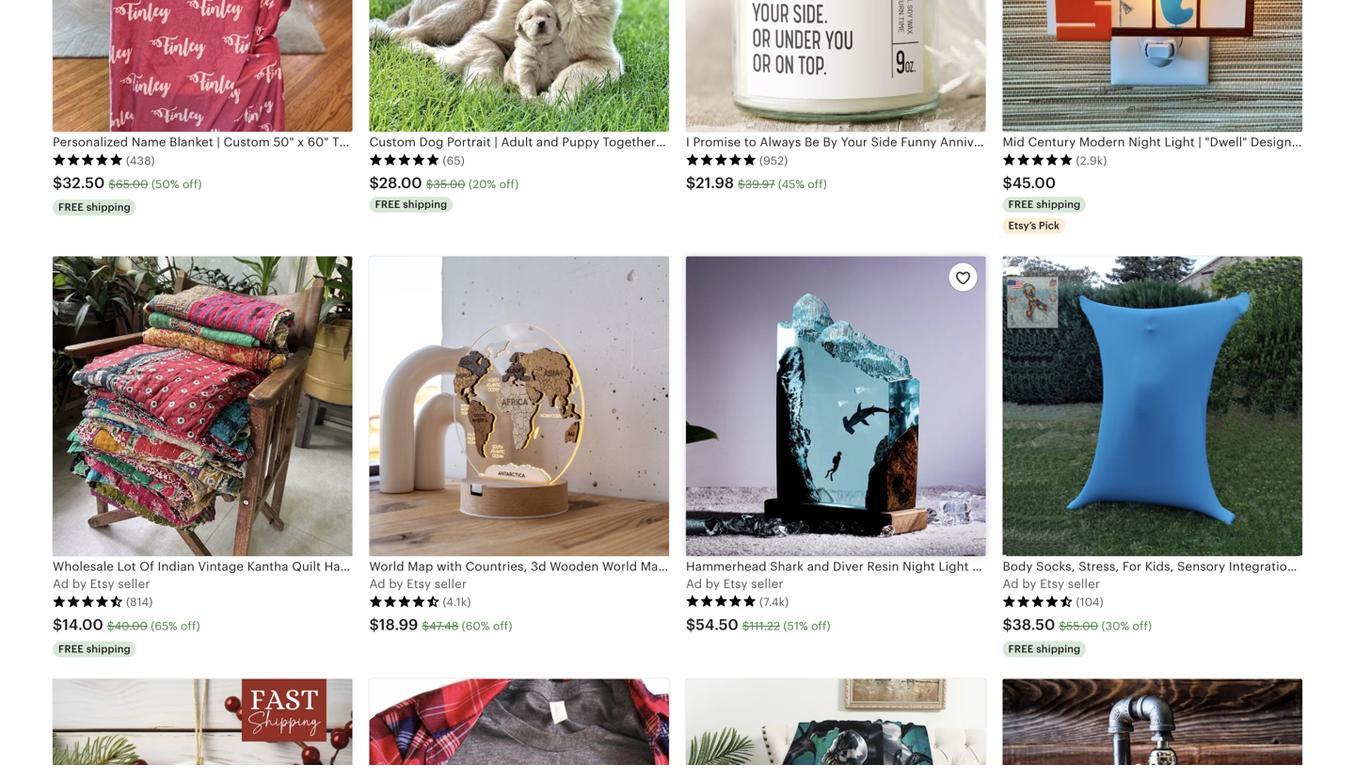 Task type: describe. For each thing, give the bounding box(es) containing it.
$ left 39.97
[[686, 175, 696, 192]]

28.00
[[379, 175, 422, 192]]

(65)
[[443, 154, 465, 167]]

wholesale lot of indian vintage kantha quilt handmade throw reversible blanket bedspread cotton fabric bohemian quilting twin size bed cover image
[[53, 257, 352, 556]]

custom dog portrait | adult and puppy together | dog photoshop | gift for dog owner | puppy & adult dog | mothers day gift image
[[369, 0, 669, 132]]

111.22
[[750, 619, 780, 632]]

$ inside "$ 32.50 $ 65.00 (50% off)"
[[108, 178, 116, 191]]

$ inside $ 21.98 $ 39.97 (45% off)
[[738, 178, 745, 191]]

b for 54.50
[[705, 577, 713, 591]]

shipping inside $ 28.00 $ 35.00 (20% off) free shipping
[[403, 199, 447, 210]]

$ 28.00 $ 35.00 (20% off) free shipping
[[369, 175, 519, 210]]

i promise to always be by your side funny anniversary gift for boyfriend, husband - gift from wife, girlfriend - soy wax candle sc-135 image
[[686, 0, 986, 132]]

off) for 28.00
[[499, 178, 519, 191]]

39.97
[[745, 178, 775, 191]]

a for 14.00
[[53, 577, 61, 591]]

$ left 65.00 at the top left of page
[[53, 175, 62, 192]]

$ inside $ 18.99 $ 47.48 (60% off)
[[422, 619, 429, 632]]

54.50
[[696, 616, 738, 633]]

etsy for 38.50
[[1040, 577, 1064, 591]]

off) for 18.99
[[493, 619, 512, 632]]

$ left 35.00
[[369, 175, 379, 192]]

etsy for 14.00
[[90, 577, 114, 591]]

y for 54.50
[[713, 577, 720, 591]]

(952)
[[759, 154, 788, 167]]

5 out of 5 stars image up 45.00
[[1003, 153, 1073, 167]]

$ inside $ 38.50 $ 55.00 (30% off)
[[1059, 619, 1066, 632]]

shipping inside the $ 45.00 free shipping etsy's pick
[[1036, 199, 1080, 210]]

a d b y etsy seller for 18.99
[[369, 577, 467, 591]]

off) for 21.98
[[808, 178, 827, 191]]

(104)
[[1076, 596, 1104, 608]]

free shipping down the 32.50
[[58, 202, 131, 213]]

free inside the $ 45.00 free shipping etsy's pick
[[1008, 199, 1034, 210]]

5 out of 5 stars image for 28.00
[[369, 153, 440, 167]]

seller for 14.00
[[118, 577, 150, 591]]

65.00
[[116, 178, 148, 191]]

free inside $ 28.00 $ 35.00 (20% off) free shipping
[[375, 199, 400, 210]]

d for 14.00
[[61, 577, 69, 591]]

5 out of 5 stars image for 32.50
[[53, 153, 123, 167]]

shipping down "$ 32.50 $ 65.00 (50% off)"
[[86, 202, 131, 213]]

y for 14.00
[[80, 577, 87, 591]]

b for 38.50
[[1022, 577, 1030, 591]]

$ left 111.22
[[686, 616, 696, 633]]

etsy's
[[1008, 220, 1036, 232]]

free shipping for 38.50
[[1008, 643, 1080, 655]]

free down "14.00"
[[58, 643, 84, 655]]

free shipping for 14.00
[[58, 643, 131, 655]]

4.5 out of 5 stars image for 14.00
[[53, 595, 123, 608]]

world map with countries, 3d wooden world map, world globe with stand, birthday gift for traveler, world traveler gift ideas image
[[369, 257, 669, 556]]

$ left 40.00
[[53, 616, 62, 633]]

(4.1k)
[[443, 596, 471, 608]]

b for 18.99
[[389, 577, 397, 591]]

free down the 32.50
[[58, 202, 84, 213]]

47.48
[[429, 619, 459, 632]]

d for 38.50
[[1011, 577, 1019, 591]]

off) for 32.50
[[182, 178, 202, 191]]

55.00
[[1066, 619, 1098, 632]]

etsy for 18.99
[[407, 577, 431, 591]]



Task type: locate. For each thing, give the bounding box(es) containing it.
free shipping down "14.00"
[[58, 643, 131, 655]]

(814)
[[126, 596, 153, 608]]

(20%
[[469, 178, 496, 191]]

1 a from the left
[[53, 577, 61, 591]]

a d b y etsy seller for 14.00
[[53, 577, 150, 591]]

shipping down $ 14.00 $ 40.00 (65% off)
[[86, 643, 131, 655]]

off) for 14.00
[[181, 619, 200, 632]]

(2.9k)
[[1076, 154, 1107, 167]]

b up "38.50"
[[1022, 577, 1030, 591]]

shipping up pick at top right
[[1036, 199, 1080, 210]]

1 d from the left
[[61, 577, 69, 591]]

personalized name blanket | custom 50" x 60" throw blanket with name & color of your choice | gift for boys, girls, and adults image
[[53, 0, 352, 132]]

y up the 54.50
[[713, 577, 720, 591]]

4 y from the left
[[1030, 577, 1036, 591]]

a d b y etsy seller up '(7.4k)'
[[686, 577, 783, 591]]

a d b y etsy seller for 54.50
[[686, 577, 783, 591]]

4.5 out of 5 stars image
[[53, 595, 123, 608], [369, 595, 440, 608], [1003, 595, 1073, 608]]

$ right 21.98
[[738, 178, 745, 191]]

free down "38.50"
[[1008, 643, 1034, 655]]

2 horizontal spatial 4.5 out of 5 stars image
[[1003, 595, 1073, 608]]

off) right (65%
[[181, 619, 200, 632]]

14.00
[[62, 616, 103, 633]]

$ right 18.99
[[422, 619, 429, 632]]

(30%
[[1101, 619, 1129, 632]]

a for 18.99
[[369, 577, 378, 591]]

5 out of 5 stars image up 21.98
[[686, 153, 757, 167]]

a d b y etsy seller up (814)
[[53, 577, 150, 591]]

21.98
[[696, 175, 734, 192]]

$ 54.50 $ 111.22 (51% off)
[[686, 616, 831, 633]]

seller up (104)
[[1068, 577, 1100, 591]]

free
[[375, 199, 400, 210], [1008, 199, 1034, 210], [58, 202, 84, 213], [58, 643, 84, 655], [1008, 643, 1034, 655]]

a d b y etsy seller up (104)
[[1003, 577, 1100, 591]]

off) right (60%
[[493, 619, 512, 632]]

35.00
[[433, 178, 466, 191]]

mid century modern night light | "dwell" design | butterfly house | egg chair arne jacobsen inspired | putz style | atomic avocado designs® image
[[1003, 0, 1302, 132]]

$ right 28.00
[[426, 178, 433, 191]]

a up $ 18.99 $ 47.48 (60% off) at the left bottom of the page
[[369, 577, 378, 591]]

1 a d b y etsy seller from the left
[[53, 577, 150, 591]]

0 horizontal spatial 4.5 out of 5 stars image
[[53, 595, 123, 608]]

1 horizontal spatial 4.5 out of 5 stars image
[[369, 595, 440, 608]]

d for 54.50
[[694, 577, 702, 591]]

$ up etsy's
[[1003, 175, 1012, 192]]

3 4.5 out of 5 stars image from the left
[[1003, 595, 1073, 608]]

d
[[61, 577, 69, 591], [378, 577, 385, 591], [694, 577, 702, 591], [1011, 577, 1019, 591]]

(60%
[[462, 619, 490, 632]]

(438)
[[126, 154, 155, 167]]

a for 38.50
[[1003, 577, 1011, 591]]

$ left 55.00
[[1003, 616, 1012, 633]]

shipping
[[403, 199, 447, 210], [1036, 199, 1080, 210], [86, 202, 131, 213], [86, 643, 131, 655], [1036, 643, 1080, 655]]

y
[[80, 577, 87, 591], [396, 577, 403, 591], [713, 577, 720, 591], [1030, 577, 1036, 591]]

personalized granddaughter christmas ornament, christmas gift from grandma & grandpa, to a very loved granddaughter, gift from grandparents image
[[53, 679, 352, 765]]

seller
[[118, 577, 150, 591], [434, 577, 467, 591], [751, 577, 783, 591], [1068, 577, 1100, 591]]

$ right "14.00"
[[107, 619, 114, 632]]

off) right (51%
[[811, 619, 831, 632]]

seller up (814)
[[118, 577, 150, 591]]

b up the 54.50
[[705, 577, 713, 591]]

$ 38.50 $ 55.00 (30% off)
[[1003, 616, 1152, 633]]

3 a d b y etsy seller from the left
[[686, 577, 783, 591]]

y for 18.99
[[396, 577, 403, 591]]

venom blanket throw blanket warm soft blanket for dormitory living room bedroom sofa christmas kids adults gifts image
[[686, 679, 986, 765]]

3 a from the left
[[686, 577, 694, 591]]

$ left 47.48
[[369, 616, 379, 633]]

off) right (45% on the top right of the page
[[808, 178, 827, 191]]

b up 18.99
[[389, 577, 397, 591]]

1 etsy from the left
[[90, 577, 114, 591]]

$ 14.00 $ 40.00 (65% off)
[[53, 616, 200, 633]]

seller up '(7.4k)'
[[751, 577, 783, 591]]

free down 28.00
[[375, 199, 400, 210]]

d for 18.99
[[378, 577, 385, 591]]

seller for 54.50
[[751, 577, 783, 591]]

5 out of 5 stars image
[[53, 153, 123, 167], [369, 153, 440, 167], [686, 153, 757, 167], [1003, 153, 1073, 167], [686, 595, 757, 608]]

2 b from the left
[[389, 577, 397, 591]]

shipping down 35.00
[[403, 199, 447, 210]]

4.5 out of 5 stars image up "38.50"
[[1003, 595, 1073, 608]]

off) inside $ 14.00 $ 40.00 (65% off)
[[181, 619, 200, 632]]

2 a d b y etsy seller from the left
[[369, 577, 467, 591]]

pick
[[1039, 220, 1060, 232]]

3 seller from the left
[[751, 577, 783, 591]]

38.50
[[1012, 616, 1055, 633]]

$ inside the $ 45.00 free shipping etsy's pick
[[1003, 175, 1012, 192]]

2 d from the left
[[378, 577, 385, 591]]

d up "38.50"
[[1011, 577, 1019, 591]]

off) right (30%
[[1133, 619, 1152, 632]]

(45%
[[778, 178, 804, 191]]

off) inside "$ 32.50 $ 65.00 (50% off)"
[[182, 178, 202, 191]]

off) for 54.50
[[811, 619, 831, 632]]

(50%
[[151, 178, 179, 191]]

$ inside $ 54.50 $ 111.22 (51% off)
[[742, 619, 750, 632]]

32.50
[[62, 175, 105, 192]]

a up $ 54.50 $ 111.22 (51% off)
[[686, 577, 694, 591]]

4 seller from the left
[[1068, 577, 1100, 591]]

a d b y etsy seller for 38.50
[[1003, 577, 1100, 591]]

(7.4k)
[[759, 596, 789, 608]]

d up 18.99
[[378, 577, 385, 591]]

45.00
[[1012, 175, 1056, 192]]

2 4.5 out of 5 stars image from the left
[[369, 595, 440, 608]]

4.5 out of 5 stars image for 18.99
[[369, 595, 440, 608]]

etsy up 18.99
[[407, 577, 431, 591]]

5 out of 5 stars image up the 54.50
[[686, 595, 757, 608]]

off) inside $ 38.50 $ 55.00 (30% off)
[[1133, 619, 1152, 632]]

(65%
[[151, 619, 178, 632]]

4 b from the left
[[1022, 577, 1030, 591]]

y for 38.50
[[1030, 577, 1036, 591]]

4 a d b y etsy seller from the left
[[1003, 577, 1100, 591]]

a d b y etsy seller
[[53, 577, 150, 591], [369, 577, 467, 591], [686, 577, 783, 591], [1003, 577, 1100, 591]]

40.00
[[114, 619, 148, 632]]

4 etsy from the left
[[1040, 577, 1064, 591]]

etsy up "14.00"
[[90, 577, 114, 591]]

$ right the 54.50
[[742, 619, 750, 632]]

4.5 out of 5 stars image for 38.50
[[1003, 595, 1073, 608]]

b up "14.00"
[[72, 577, 80, 591]]

1 4.5 out of 5 stars image from the left
[[53, 595, 123, 608]]

4.5 out of 5 stars image up 18.99
[[369, 595, 440, 608]]

etsy up the 54.50
[[723, 577, 748, 591]]

seller for 38.50
[[1068, 577, 1100, 591]]

$ right "38.50"
[[1059, 619, 1066, 632]]

globe table lamp-desk lamp-edison steampunk lamp-rustic home decor-gift for men-farmhouse decor-desk accessories-industrial lighting image
[[1003, 679, 1302, 765]]

3 d from the left
[[694, 577, 702, 591]]

$ inside $ 14.00 $ 40.00 (65% off)
[[107, 619, 114, 632]]

$
[[53, 175, 62, 192], [369, 175, 379, 192], [686, 175, 696, 192], [1003, 175, 1012, 192], [108, 178, 116, 191], [426, 178, 433, 191], [738, 178, 745, 191], [53, 616, 62, 633], [369, 616, 379, 633], [686, 616, 696, 633], [1003, 616, 1012, 633], [107, 619, 114, 632], [422, 619, 429, 632], [742, 619, 750, 632], [1059, 619, 1066, 632]]

off) inside $ 28.00 $ 35.00 (20% off) free shipping
[[499, 178, 519, 191]]

4 d from the left
[[1011, 577, 1019, 591]]

4 a from the left
[[1003, 577, 1011, 591]]

body socks, stress, for kids, sensory integration diet, therapy, muscle strengthener, autism toy, play hous,photography,decor,gift christmas image
[[1003, 257, 1302, 556]]

off) right (50%
[[182, 178, 202, 191]]

$ 32.50 $ 65.00 (50% off)
[[53, 175, 202, 192]]

1 seller from the left
[[118, 577, 150, 591]]

4.5 out of 5 stars image up "14.00"
[[53, 595, 123, 608]]

2 a from the left
[[369, 577, 378, 591]]

b for 14.00
[[72, 577, 80, 591]]

etsy for 54.50
[[723, 577, 748, 591]]

3 etsy from the left
[[723, 577, 748, 591]]

$ right the 32.50
[[108, 178, 116, 191]]

hammerhead shark and diver resin night light epoxy and wooden lamp epoxy resin wood rustic creative handmade furniture and decor image
[[686, 257, 986, 556]]

y up "14.00"
[[80, 577, 87, 591]]

1 y from the left
[[80, 577, 87, 591]]

free shipping down "38.50"
[[1008, 643, 1080, 655]]

$ 45.00 free shipping etsy's pick
[[1003, 175, 1080, 232]]

a up $ 38.50 $ 55.00 (30% off)
[[1003, 577, 1011, 591]]

y up "38.50"
[[1030, 577, 1036, 591]]

1 b from the left
[[72, 577, 80, 591]]

d up the 54.50
[[694, 577, 702, 591]]

3 b from the left
[[705, 577, 713, 591]]

off) inside $ 18.99 $ 47.48 (60% off)
[[493, 619, 512, 632]]

etsy
[[90, 577, 114, 591], [407, 577, 431, 591], [723, 577, 748, 591], [1040, 577, 1064, 591]]

etsy up "38.50"
[[1040, 577, 1064, 591]]

a for 54.50
[[686, 577, 694, 591]]

5 out of 5 stars image for 21.98
[[686, 153, 757, 167]]

seller up (4.1k) at the left of page
[[434, 577, 467, 591]]

off) right (20%
[[499, 178, 519, 191]]

free up etsy's
[[1008, 199, 1034, 210]]

oh-kay plumbing and heating, home alone shirt, christmas movie shirt, oh kay plumbing shirt, funny christmas t-shirts, bella canvas-item 003 image
[[369, 679, 669, 765]]

2 seller from the left
[[434, 577, 467, 591]]

off) inside $ 54.50 $ 111.22 (51% off)
[[811, 619, 831, 632]]

$ 21.98 $ 39.97 (45% off)
[[686, 175, 827, 192]]

5 out of 5 stars image up the 32.50
[[53, 153, 123, 167]]

y up 18.99
[[396, 577, 403, 591]]

seller for 18.99
[[434, 577, 467, 591]]

2 y from the left
[[396, 577, 403, 591]]

off) for 38.50
[[1133, 619, 1152, 632]]

a up $ 14.00 $ 40.00 (65% off)
[[53, 577, 61, 591]]

d up "14.00"
[[61, 577, 69, 591]]

(51%
[[783, 619, 808, 632]]

off)
[[182, 178, 202, 191], [499, 178, 519, 191], [808, 178, 827, 191], [181, 619, 200, 632], [493, 619, 512, 632], [811, 619, 831, 632], [1133, 619, 1152, 632]]

a d b y etsy seller up (4.1k) at the left of page
[[369, 577, 467, 591]]

shipping down $ 38.50 $ 55.00 (30% off)
[[1036, 643, 1080, 655]]

b
[[72, 577, 80, 591], [389, 577, 397, 591], [705, 577, 713, 591], [1022, 577, 1030, 591]]

5 out of 5 stars image up 28.00
[[369, 153, 440, 167]]

3 y from the left
[[713, 577, 720, 591]]

a
[[53, 577, 61, 591], [369, 577, 378, 591], [686, 577, 694, 591], [1003, 577, 1011, 591]]

2 etsy from the left
[[407, 577, 431, 591]]

off) inside $ 21.98 $ 39.97 (45% off)
[[808, 178, 827, 191]]

$ 18.99 $ 47.48 (60% off)
[[369, 616, 512, 633]]

18.99
[[379, 616, 418, 633]]

free shipping
[[58, 202, 131, 213], [58, 643, 131, 655], [1008, 643, 1080, 655]]



Task type: vqa. For each thing, say whether or not it's contained in the screenshot.
She
no



